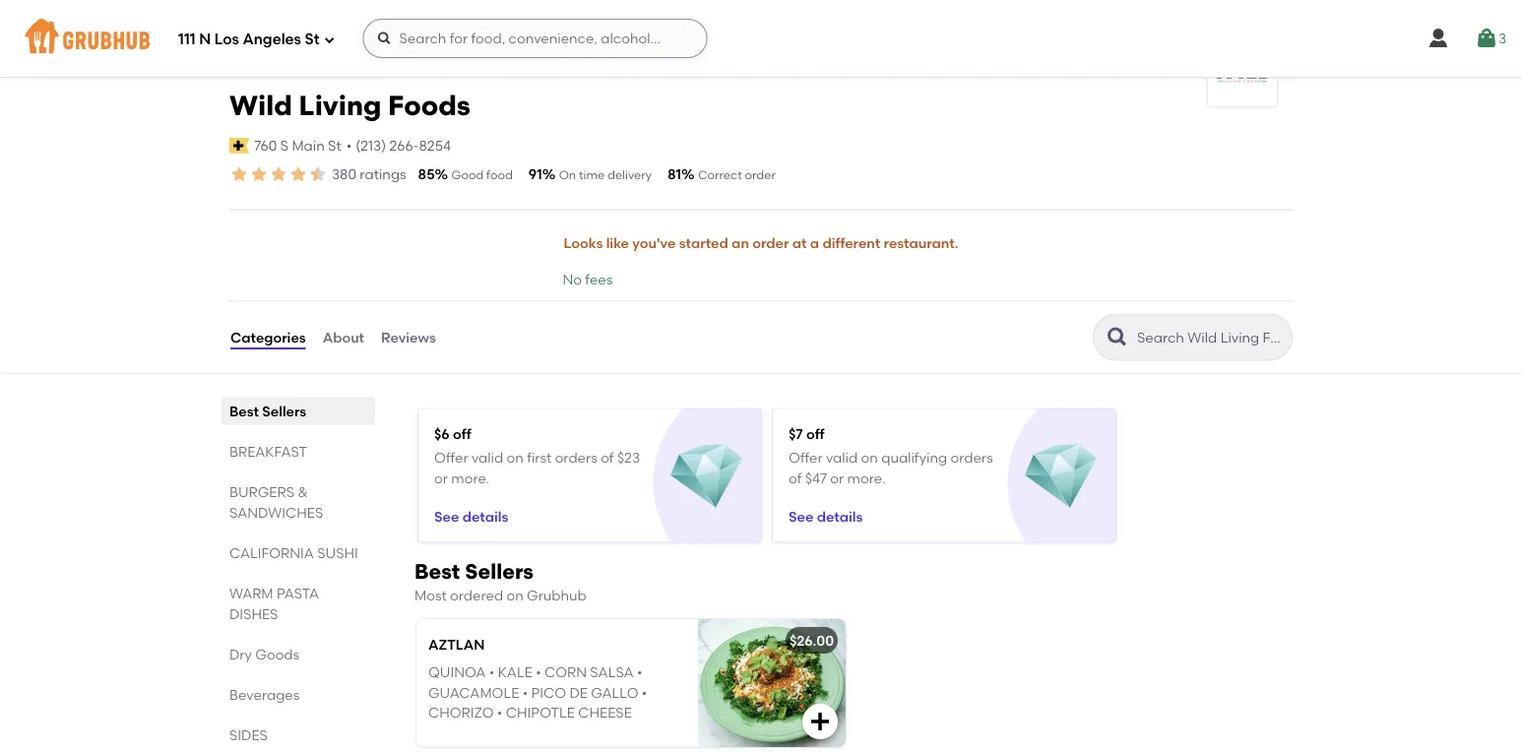 Task type: locate. For each thing, give the bounding box(es) containing it.
st right main
[[328, 137, 342, 154]]

svg image inside 3 "button"
[[1476, 27, 1499, 50]]

0 horizontal spatial svg image
[[377, 31, 393, 46]]

on left "first"
[[507, 450, 524, 467]]

california
[[230, 544, 314, 561]]

(213) 266-8254 button
[[356, 136, 451, 156]]

see details for $6 off offer valid on first orders of $23 or more.
[[434, 509, 509, 526]]

1 see details button from the left
[[434, 500, 509, 535]]

offer down $6
[[434, 450, 469, 467]]

1 details from the left
[[463, 509, 509, 526]]

order right correct
[[745, 168, 776, 182]]

2 offer from the left
[[789, 450, 823, 467]]

1 horizontal spatial best
[[415, 559, 460, 584]]

2 see details from the left
[[789, 509, 863, 526]]

sides tab
[[230, 725, 367, 745]]

or inside $6 off offer valid on first orders of $23 or more.
[[434, 470, 448, 487]]

1 more. from the left
[[451, 470, 490, 487]]

st
[[305, 31, 320, 48], [328, 137, 342, 154]]

1 horizontal spatial see details
[[789, 509, 863, 526]]

• down guacamole
[[497, 705, 503, 721]]

0 horizontal spatial offer
[[434, 450, 469, 467]]

0 horizontal spatial see details
[[434, 509, 509, 526]]

valid up $47
[[826, 450, 858, 467]]

0 vertical spatial order
[[745, 168, 776, 182]]

dry goods tab
[[230, 644, 367, 665]]

1 horizontal spatial see details button
[[789, 500, 863, 535]]

main navigation navigation
[[0, 0, 1523, 77]]

breakfast tab
[[230, 441, 367, 462]]

1 horizontal spatial details
[[817, 509, 863, 526]]

orders inside $6 off offer valid on first orders of $23 or more.
[[555, 450, 598, 467]]

or down $6
[[434, 470, 448, 487]]

valid for $6 off
[[472, 450, 504, 467]]

$47
[[806, 470, 827, 487]]

looks like you've started an order at a different restaurant. button
[[563, 222, 960, 265]]

on
[[507, 450, 524, 467], [862, 450, 879, 467], [507, 587, 524, 604]]

of inside $6 off offer valid on first orders of $23 or more.
[[601, 450, 614, 467]]

0 horizontal spatial st
[[305, 31, 320, 48]]

see details button
[[434, 500, 509, 535], [789, 500, 863, 535]]

offer up $47
[[789, 450, 823, 467]]

$23
[[618, 450, 640, 467]]

1 horizontal spatial more.
[[848, 470, 886, 487]]

dry
[[230, 646, 252, 663]]

1 vertical spatial st
[[328, 137, 342, 154]]

0 horizontal spatial see details button
[[434, 500, 509, 535]]

search icon image
[[1106, 326, 1130, 349]]

1 horizontal spatial or
[[831, 470, 844, 487]]

of left $23
[[601, 450, 614, 467]]

1 horizontal spatial sellers
[[465, 559, 534, 584]]

of
[[601, 450, 614, 467], [789, 470, 802, 487]]

sandwiches
[[230, 504, 323, 521]]

off right $6
[[453, 426, 472, 443]]

st inside main navigation navigation
[[305, 31, 320, 48]]

best for best sellers most ordered on grubhub
[[415, 559, 460, 584]]

1 promo image from the left
[[671, 441, 743, 513]]

1 vertical spatial of
[[789, 470, 802, 487]]

0 horizontal spatial sellers
[[262, 402, 307, 419]]

dishes
[[230, 605, 278, 622]]

see
[[434, 509, 459, 526], [789, 509, 814, 526]]

1 horizontal spatial see
[[789, 509, 814, 526]]

85
[[418, 166, 435, 183]]

categories button
[[230, 302, 307, 373]]

aztlan image
[[698, 619, 846, 748]]

• up the pico at the bottom of page
[[536, 665, 541, 681]]

or inside $7 off offer valid on qualifying orders of $47 or more.
[[831, 470, 844, 487]]

california sushi tab
[[230, 542, 367, 563]]

warm
[[230, 585, 273, 601]]

0 horizontal spatial see
[[434, 509, 459, 526]]

details
[[463, 509, 509, 526], [817, 509, 863, 526]]

0 horizontal spatial of
[[601, 450, 614, 467]]

orders inside $7 off offer valid on qualifying orders of $47 or more.
[[951, 450, 994, 467]]

valid left "first"
[[472, 450, 504, 467]]

svg image left 3 "button"
[[1427, 27, 1451, 50]]

svg image
[[1476, 27, 1499, 50], [377, 31, 393, 46], [809, 710, 832, 734]]

dry goods
[[230, 646, 300, 663]]

•
[[346, 137, 352, 154], [489, 665, 495, 681], [536, 665, 541, 681], [637, 665, 643, 681], [523, 685, 528, 701], [642, 685, 648, 701], [497, 705, 503, 721]]

beverages tab
[[230, 684, 367, 705]]

111 n los angeles st
[[178, 31, 320, 48]]

0 vertical spatial sellers
[[262, 402, 307, 419]]

2 more. from the left
[[848, 470, 886, 487]]

see details up "best sellers most ordered on grubhub"
[[434, 509, 509, 526]]

valid inside $7 off offer valid on qualifying orders of $47 or more.
[[826, 450, 858, 467]]

valid
[[472, 450, 504, 467], [826, 450, 858, 467]]

sellers up ordered
[[465, 559, 534, 584]]

off inside $7 off offer valid on qualifying orders of $47 or more.
[[807, 426, 825, 443]]

2 valid from the left
[[826, 450, 858, 467]]

1 or from the left
[[434, 470, 448, 487]]

0 horizontal spatial valid
[[472, 450, 504, 467]]

st right angeles
[[305, 31, 320, 48]]

more. inside $6 off offer valid on first orders of $23 or more.
[[451, 470, 490, 487]]

kale
[[498, 665, 533, 681]]

qualifying
[[882, 450, 948, 467]]

0 horizontal spatial orders
[[555, 450, 598, 467]]

de
[[570, 685, 588, 701]]

1 horizontal spatial st
[[328, 137, 342, 154]]

burgers
[[230, 483, 295, 500]]

about
[[323, 329, 365, 346]]

chipotle
[[506, 705, 575, 721]]

looks
[[564, 235, 603, 252]]

of for $23
[[601, 450, 614, 467]]

see details button down $47
[[789, 500, 863, 535]]

sellers
[[262, 402, 307, 419], [465, 559, 534, 584]]

details up "best sellers most ordered on grubhub"
[[463, 509, 509, 526]]

2 orders from the left
[[951, 450, 994, 467]]

order left at
[[753, 235, 789, 252]]

1 see details from the left
[[434, 509, 509, 526]]

2 see details button from the left
[[789, 500, 863, 535]]

sellers for best sellers
[[262, 402, 307, 419]]

0 horizontal spatial more.
[[451, 470, 490, 487]]

looks like you've started an order at a different restaurant.
[[564, 235, 959, 252]]

off
[[453, 426, 472, 443], [807, 426, 825, 443]]

orders right "first"
[[555, 450, 598, 467]]

order
[[745, 168, 776, 182], [753, 235, 789, 252]]

2 or from the left
[[831, 470, 844, 487]]

details down $47
[[817, 509, 863, 526]]

380
[[332, 166, 357, 183]]

111
[[178, 31, 196, 48]]

promo image
[[671, 441, 743, 513], [1026, 441, 1098, 513]]

1 horizontal spatial of
[[789, 470, 802, 487]]

best inside "best sellers most ordered on grubhub"
[[415, 559, 460, 584]]

0 vertical spatial st
[[305, 31, 320, 48]]

0 vertical spatial of
[[601, 450, 614, 467]]

see details button for $7 off offer valid on qualifying orders of $47 or more.
[[789, 500, 863, 535]]

1 horizontal spatial off
[[807, 426, 825, 443]]

on inside $6 off offer valid on first orders of $23 or more.
[[507, 450, 524, 467]]

offer inside $7 off offer valid on qualifying orders of $47 or more.
[[789, 450, 823, 467]]

warm pasta dishes tab
[[230, 583, 367, 624]]

sellers up breakfast tab at the bottom left of the page
[[262, 402, 307, 419]]

or for offer valid on first orders of $23 or more.
[[434, 470, 448, 487]]

on for $6
[[507, 450, 524, 467]]

see up most
[[434, 509, 459, 526]]

see down $47
[[789, 509, 814, 526]]

on time delivery
[[559, 168, 652, 182]]

1 horizontal spatial promo image
[[1026, 441, 1098, 513]]

sellers inside tab
[[262, 402, 307, 419]]

2 off from the left
[[807, 426, 825, 443]]

1 vertical spatial order
[[753, 235, 789, 252]]

fees
[[586, 271, 613, 287]]

of left $47
[[789, 470, 802, 487]]

or right $47
[[831, 470, 844, 487]]

svg image right angeles
[[324, 34, 335, 46]]

0 horizontal spatial or
[[434, 470, 448, 487]]

• left (213)
[[346, 137, 352, 154]]

offer for $7
[[789, 450, 823, 467]]

on right ordered
[[507, 587, 524, 604]]

2 promo image from the left
[[1026, 441, 1098, 513]]

1 vertical spatial sellers
[[465, 559, 534, 584]]

details for $6 off offer valid on first orders of $23 or more.
[[463, 509, 509, 526]]

best sellers
[[230, 402, 307, 419]]

3
[[1499, 30, 1507, 47]]

more.
[[451, 470, 490, 487], [848, 470, 886, 487]]

2 see from the left
[[789, 509, 814, 526]]

1 see from the left
[[434, 509, 459, 526]]

(213)
[[356, 137, 386, 154]]

0 vertical spatial best
[[230, 402, 259, 419]]

0 horizontal spatial details
[[463, 509, 509, 526]]

see details button up "best sellers most ordered on grubhub"
[[434, 500, 509, 535]]

1 horizontal spatial offer
[[789, 450, 823, 467]]

0 horizontal spatial off
[[453, 426, 472, 443]]

you've
[[633, 235, 676, 252]]

first
[[527, 450, 552, 467]]

star icon image
[[230, 165, 249, 184], [249, 165, 269, 184], [269, 165, 289, 184], [289, 165, 308, 184], [308, 165, 328, 184], [308, 165, 328, 184]]

2 details from the left
[[817, 509, 863, 526]]

wild
[[230, 89, 292, 122]]

off right $7
[[807, 426, 825, 443]]

valid inside $6 off offer valid on first orders of $23 or more.
[[472, 450, 504, 467]]

$6 off offer valid on first orders of $23 or more.
[[434, 426, 640, 487]]

more. inside $7 off offer valid on qualifying orders of $47 or more.
[[848, 470, 886, 487]]

offer inside $6 off offer valid on first orders of $23 or more.
[[434, 450, 469, 467]]

valid for $7 off
[[826, 450, 858, 467]]

quinoa • kale • corn salsa • guacamole • pico de gallo • chorizo • chipotle cheese
[[429, 665, 648, 721]]

0 horizontal spatial promo image
[[671, 441, 743, 513]]

st inside button
[[328, 137, 342, 154]]

reviews button
[[380, 302, 437, 373]]

on inside "best sellers most ordered on grubhub"
[[507, 587, 524, 604]]

reviews
[[381, 329, 436, 346]]

0 horizontal spatial svg image
[[324, 34, 335, 46]]

best inside best sellers tab
[[230, 402, 259, 419]]

off inside $6 off offer valid on first orders of $23 or more.
[[453, 426, 472, 443]]

grubhub
[[527, 587, 587, 604]]

more. for first
[[451, 470, 490, 487]]

sellers inside "best sellers most ordered on grubhub"
[[465, 559, 534, 584]]

orders right qualifying in the right bottom of the page
[[951, 450, 994, 467]]

1 horizontal spatial svg image
[[809, 710, 832, 734]]

1 off from the left
[[453, 426, 472, 443]]

on left qualifying in the right bottom of the page
[[862, 450, 879, 467]]

see details for $7 off offer valid on qualifying orders of $47 or more.
[[789, 509, 863, 526]]

see details
[[434, 509, 509, 526], [789, 509, 863, 526]]

n
[[199, 31, 211, 48]]

restaurant.
[[884, 235, 959, 252]]

1 offer from the left
[[434, 450, 469, 467]]

1 orders from the left
[[555, 450, 598, 467]]

1 valid from the left
[[472, 450, 504, 467]]

see details down $47
[[789, 509, 863, 526]]

2 horizontal spatial svg image
[[1476, 27, 1499, 50]]

off for $7 off
[[807, 426, 825, 443]]

1 horizontal spatial orders
[[951, 450, 994, 467]]

see details button for $6 off offer valid on first orders of $23 or more.
[[434, 500, 509, 535]]

or
[[434, 470, 448, 487], [831, 470, 844, 487]]

svg image
[[1427, 27, 1451, 50], [324, 34, 335, 46]]

0 horizontal spatial best
[[230, 402, 259, 419]]

1 vertical spatial best
[[415, 559, 460, 584]]

on inside $7 off offer valid on qualifying orders of $47 or more.
[[862, 450, 879, 467]]

best up most
[[415, 559, 460, 584]]

1 horizontal spatial valid
[[826, 450, 858, 467]]

an
[[732, 235, 750, 252]]

best up breakfast at the bottom left of the page
[[230, 402, 259, 419]]

of inside $7 off offer valid on qualifying orders of $47 or more.
[[789, 470, 802, 487]]



Task type: vqa. For each thing, say whether or not it's contained in the screenshot.


Task type: describe. For each thing, give the bounding box(es) containing it.
burgers & sandwiches tab
[[230, 481, 367, 523]]

&
[[298, 483, 308, 500]]

guacamole
[[429, 685, 519, 701]]

about button
[[322, 302, 366, 373]]

sides
[[230, 727, 268, 743]]

$7
[[789, 426, 803, 443]]

breakfast
[[230, 443, 307, 460]]

$26.00
[[790, 633, 834, 650]]

good
[[452, 168, 484, 182]]

best sellers most ordered on grubhub
[[415, 559, 587, 604]]

91
[[529, 166, 542, 183]]

salsa
[[590, 665, 634, 681]]

ratings
[[360, 166, 406, 183]]

3 button
[[1476, 21, 1507, 56]]

time
[[579, 168, 605, 182]]

burgers & sandwiches
[[230, 483, 323, 521]]

correct order
[[698, 168, 776, 182]]

best for best sellers
[[230, 402, 259, 419]]

los
[[215, 31, 239, 48]]

more. for qualifying
[[848, 470, 886, 487]]

no fees
[[563, 271, 613, 287]]

started
[[679, 235, 729, 252]]

living
[[299, 89, 382, 122]]

correct
[[698, 168, 742, 182]]

good food
[[452, 168, 513, 182]]

pasta
[[277, 585, 319, 601]]

warm pasta dishes
[[230, 585, 319, 622]]

see for offer valid on qualifying orders of $47 or more.
[[789, 509, 814, 526]]

at
[[793, 235, 807, 252]]

orders for qualifying
[[951, 450, 994, 467]]

subscription pass image
[[230, 138, 249, 154]]

beverages
[[230, 686, 300, 703]]

chorizo
[[429, 705, 494, 721]]

760 s main st button
[[253, 135, 343, 157]]

266-
[[390, 137, 419, 154]]

sushi
[[317, 544, 358, 561]]

main
[[292, 137, 325, 154]]

• right gallo
[[642, 685, 648, 701]]

different
[[823, 235, 881, 252]]

1 horizontal spatial svg image
[[1427, 27, 1451, 50]]

ordered
[[450, 587, 503, 604]]

details for $7 off offer valid on qualifying orders of $47 or more.
[[817, 509, 863, 526]]

like
[[606, 235, 629, 252]]

• down kale
[[523, 685, 528, 701]]

$7 off offer valid on qualifying orders of $47 or more.
[[789, 426, 994, 487]]

wild living foods
[[230, 89, 471, 122]]

promo image for offer valid on first orders of $23 or more.
[[671, 441, 743, 513]]

on for best
[[507, 587, 524, 604]]

380 ratings
[[332, 166, 406, 183]]

on for $7
[[862, 450, 879, 467]]

goods
[[255, 646, 300, 663]]

california sushi
[[230, 544, 358, 561]]

wild living foods logo image
[[1209, 60, 1278, 84]]

sellers for best sellers most ordered on grubhub
[[465, 559, 534, 584]]

760 s main st
[[254, 137, 342, 154]]

no
[[563, 271, 582, 287]]

aztlan
[[429, 637, 485, 653]]

s
[[280, 137, 289, 154]]

angeles
[[243, 31, 301, 48]]

• right 'salsa'
[[637, 665, 643, 681]]

corn
[[545, 665, 587, 681]]

Search Wild Living Foods search field
[[1136, 329, 1287, 347]]

order inside the looks like you've started an order at a different restaurant. button
[[753, 235, 789, 252]]

$6
[[434, 426, 450, 443]]

offer for $6
[[434, 450, 469, 467]]

foods
[[388, 89, 471, 122]]

orders for first
[[555, 450, 598, 467]]

gallo
[[591, 685, 639, 701]]

promo image for offer valid on qualifying orders of $47 or more.
[[1026, 441, 1098, 513]]

off for $6 off
[[453, 426, 472, 443]]

8254
[[419, 137, 451, 154]]

• (213) 266-8254
[[346, 137, 451, 154]]

see for offer valid on first orders of $23 or more.
[[434, 509, 459, 526]]

categories
[[231, 329, 306, 346]]

delivery
[[608, 168, 652, 182]]

pico
[[531, 685, 567, 701]]

Search for food, convenience, alcohol... search field
[[363, 19, 708, 58]]

81
[[668, 166, 682, 183]]

• left kale
[[489, 665, 495, 681]]

food
[[487, 168, 513, 182]]

on
[[559, 168, 576, 182]]

or for offer valid on qualifying orders of $47 or more.
[[831, 470, 844, 487]]

quinoa
[[429, 665, 486, 681]]

a
[[811, 235, 820, 252]]

best sellers tab
[[230, 401, 367, 421]]

of for $47
[[789, 470, 802, 487]]

most
[[415, 587, 447, 604]]

cheese
[[579, 705, 632, 721]]

760
[[254, 137, 277, 154]]



